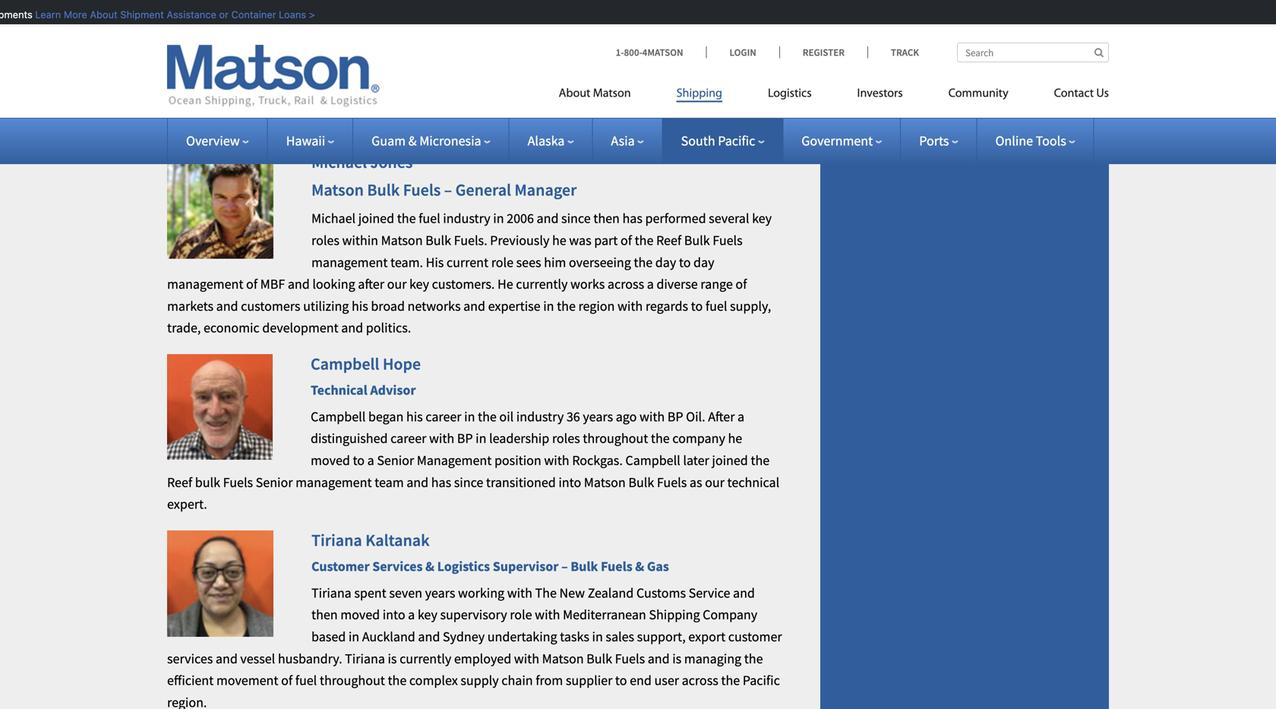 Task type: locate. For each thing, give the bounding box(es) containing it.
1 vertical spatial management
[[167, 276, 244, 293]]

and right team
[[407, 474, 429, 491]]

campbell left later
[[626, 452, 681, 469]]

with up management
[[429, 430, 455, 447]]

pacific right south
[[718, 132, 756, 149]]

senior right bulk
[[256, 474, 293, 491]]

matson inside michael joined the fuel industry in 2006 and since then has performed several key roles within matson bulk fuels. previously he was part of the reef bulk fuels management team. his current role sees him overseeing the day to day management of mbf and looking after our key customers. he currently works across a diverse range of markets and customers utilizing his broad networks and expertise in the region with regards to fuel supply, trade, economic development and politics.
[[381, 232, 423, 249]]

key down seven
[[418, 606, 438, 623]]

oil.
[[686, 408, 706, 425]]

career down 'began'
[[391, 430, 427, 447]]

mbf
[[167, 100, 231, 145], [260, 276, 285, 293]]

roles inside michael joined the fuel industry in 2006 and since then has performed several key roles within matson bulk fuels. previously he was part of the reef bulk fuels management team. his current role sees him overseeing the day to day management of mbf and looking after our key customers. he currently works across a diverse range of markets and customers utilizing his broad networks and expertise in the region with regards to fuel supply, trade, economic development and politics.
[[312, 232, 340, 249]]

reef
[[657, 232, 682, 249], [167, 474, 192, 491]]

based
[[312, 628, 346, 645]]

1 vertical spatial pacific
[[743, 672, 780, 689]]

bulk inside tiriana spent seven years working with the new zealand customs service and then moved into a key supervisory role with mediterranean shipping company based in auckland and sydney undertaking tasks in sales support, export customer services and vessel husbandry. tiriana is currently employed with matson bulk fuels and is managing the efficient movement of fuel throughout the complex supply chain from supplier to end user across the pacific region.
[[587, 650, 613, 667]]

matson up team.
[[381, 232, 423, 249]]

chain
[[502, 672, 533, 689]]

has inside campbell began his career in the oil industry 36 years ago with bp oil. after a distinguished career with bp in leadership roles throughout the company he moved to a senior management position with rockgas. campbell later joined the reef bulk fuels senior management team and has since transitioned into matson bulk fuels as our technical expert.
[[431, 474, 452, 491]]

0 vertical spatial campbell
[[311, 353, 380, 374]]

1 vertical spatial joined
[[712, 452, 748, 469]]

across down managing on the right of page
[[682, 672, 719, 689]]

bp up management
[[457, 430, 473, 447]]

roles inside campbell began his career in the oil industry 36 years ago with bp oil. after a distinguished career with bp in leadership roles throughout the company he moved to a senior management position with rockgas. campbell later joined the reef bulk fuels senior management team and has since transitioned into matson bulk fuels as our technical expert.
[[552, 430, 580, 447]]

0 vertical spatial since
[[562, 210, 591, 227]]

1 vertical spatial role
[[510, 606, 532, 623]]

years right the 36
[[583, 408, 613, 425]]

sydney
[[443, 628, 485, 645]]

0 horizontal spatial has
[[431, 474, 452, 491]]

then inside tiriana spent seven years working with the new zealand customs service and then moved into a key supervisory role with mediterranean shipping company based in auckland and sydney undertaking tasks in sales support, export customer services and vessel husbandry. tiriana is currently employed with matson bulk fuels and is managing the efficient movement of fuel throughout the complex supply chain from supplier to end user across the pacific region.
[[312, 606, 338, 623]]

2 is from the left
[[673, 650, 682, 667]]

2 day from the left
[[694, 254, 715, 271]]

joined
[[358, 210, 395, 227], [712, 452, 748, 469]]

of
[[621, 232, 632, 249], [246, 276, 258, 293], [736, 276, 747, 293], [281, 672, 293, 689]]

michael for jones
[[312, 152, 367, 172]]

logistics up working
[[437, 558, 490, 575]]

his down after in the left top of the page
[[352, 297, 368, 315]]

1 vertical spatial industry
[[517, 408, 564, 425]]

0 vertical spatial joined
[[358, 210, 395, 227]]

reef down performed
[[657, 232, 682, 249]]

from
[[536, 672, 563, 689]]

of inside tiriana spent seven years working with the new zealand customs service and then moved into a key supervisory role with mediterranean shipping company based in auckland and sydney undertaking tasks in sales support, export customer services and vessel husbandry. tiriana is currently employed with matson bulk fuels and is managing the efficient movement of fuel throughout the complex supply chain from supplier to end user across the pacific region.
[[281, 672, 293, 689]]

roles left within
[[312, 232, 340, 249]]

key down team.
[[410, 276, 429, 293]]

michael up within
[[312, 210, 356, 227]]

0 horizontal spatial then
[[312, 606, 338, 623]]

1 vertical spatial throughout
[[320, 672, 385, 689]]

0 vertical spatial throughout
[[583, 430, 648, 447]]

not
[[353, 44, 372, 61]]

managing
[[685, 650, 742, 667]]

a left diverse on the top right of the page
[[647, 276, 654, 293]]

matson
[[593, 88, 631, 100], [312, 179, 364, 200], [381, 232, 423, 249], [584, 474, 626, 491], [542, 650, 584, 667]]

0 horizontal spatial throughout
[[320, 672, 385, 689]]

fuel
[[419, 210, 441, 227], [706, 297, 728, 315], [295, 672, 317, 689]]

industry up fuels.
[[443, 210, 491, 227]]

1 vertical spatial his
[[407, 408, 423, 425]]

0 horizontal spatial reef
[[167, 474, 192, 491]]

moved inside tiriana spent seven years working with the new zealand customs service and then moved into a key supervisory role with mediterranean shipping company based in auckland and sydney undertaking tasks in sales support, export customer services and vessel husbandry. tiriana is currently employed with matson bulk fuels and is managing the efficient movement of fuel throughout the complex supply chain from supplier to end user across the pacific region.
[[341, 606, 380, 623]]

is down auckland
[[388, 650, 397, 667]]

1 horizontal spatial industry
[[517, 408, 564, 425]]

1 vertical spatial michael
[[312, 210, 356, 227]]

michael
[[312, 152, 367, 172], [312, 210, 356, 227]]

our up broad
[[387, 276, 407, 293]]

to right hesitate
[[423, 44, 435, 61]]

across
[[608, 276, 645, 293], [682, 672, 719, 689]]

has left performed
[[623, 210, 643, 227]]

he inside michael joined the fuel industry in 2006 and since then has performed several key roles within matson bulk fuels. previously he was part of the reef bulk fuels management team. his current role sees him overseeing the day to day management of mbf and looking after our key customers. he currently works across a diverse range of markets and customers utilizing his broad networks and expertise in the region with regards to fuel supply, trade, economic development and politics.
[[552, 232, 567, 249]]

ports
[[920, 132, 950, 149]]

1 horizontal spatial across
[[682, 672, 719, 689]]

blue matson logo with ocean, shipping, truck, rail and logistics written beneath it. image
[[167, 45, 380, 107]]

politics.
[[366, 319, 411, 336]]

several
[[709, 210, 750, 227]]

and left sydney
[[418, 628, 440, 645]]

export
[[689, 628, 726, 645]]

fuels up zealand
[[601, 558, 633, 575]]

matson down '1-'
[[593, 88, 631, 100]]

1 horizontal spatial &
[[426, 558, 435, 575]]

distinguished
[[311, 430, 388, 447]]

0 vertical spatial mbf
[[167, 100, 231, 145]]

role up 'undertaking'
[[510, 606, 532, 623]]

his
[[352, 297, 368, 315], [407, 408, 423, 425]]

fuels inside michael joined the fuel industry in 2006 and since then has performed several key roles within matson bulk fuels. previously he was part of the reef bulk fuels management team. his current role sees him overseeing the day to day management of mbf and looking after our key customers. he currently works across a diverse range of markets and customers utilizing his broad networks and expertise in the region with regards to fuel supply, trade, economic development and politics.
[[713, 232, 743, 249]]

0 vertical spatial fuel
[[419, 210, 441, 227]]

years inside tiriana spent seven years working with the new zealand customs service and then moved into a key supervisory role with mediterranean shipping company based in auckland and sydney undertaking tasks in sales support, export customer services and vessel husbandry. tiriana is currently employed with matson bulk fuels and is managing the efficient movement of fuel throughout the complex supply chain from supplier to end user across the pacific region.
[[425, 584, 456, 601]]

years
[[583, 408, 613, 425], [425, 584, 456, 601]]

joined up technical
[[712, 452, 748, 469]]

has inside michael joined the fuel industry in 2006 and since then has performed several key roles within matson bulk fuels. previously he was part of the reef bulk fuels management team. his current role sees him overseeing the day to day management of mbf and looking after our key customers. he currently works across a diverse range of markets and customers utilizing his broad networks and expertise in the region with regards to fuel supply, trade, economic development and politics.
[[623, 210, 643, 227]]

government
[[802, 132, 873, 149]]

0 horizontal spatial his
[[352, 297, 368, 315]]

bulk
[[195, 474, 220, 491]]

community
[[949, 88, 1009, 100]]

his inside michael joined the fuel industry in 2006 and since then has performed several key roles within matson bulk fuels. previously he was part of the reef bulk fuels management team. his current role sees him overseeing the day to day management of mbf and looking after our key customers. he currently works across a diverse range of markets and customers utilizing his broad networks and expertise in the region with regards to fuel supply, trade, economic development and politics.
[[352, 297, 368, 315]]

since up was
[[562, 210, 591, 227]]

top menu navigation
[[559, 80, 1110, 111]]

0 horizontal spatial industry
[[443, 210, 491, 227]]

range
[[701, 276, 733, 293]]

1 horizontal spatial his
[[407, 408, 423, 425]]

day up range
[[694, 254, 715, 271]]

user
[[655, 672, 679, 689]]

tiriana down auckland
[[345, 650, 385, 667]]

years inside campbell began his career in the oil industry 36 years ago with bp oil. after a distinguished career with bp in leadership roles throughout the company he moved to a senior management position with rockgas. campbell later joined the reef bulk fuels senior management team and has since transitioned into matson bulk fuels as our technical expert.
[[583, 408, 613, 425]]

& right guam
[[409, 132, 417, 149]]

moved inside campbell began his career in the oil industry 36 years ago with bp oil. after a distinguished career with bp in leadership roles throughout the company he moved to a senior management position with rockgas. campbell later joined the reef bulk fuels senior management team and has since transitioned into matson bulk fuels as our technical expert.
[[311, 452, 350, 469]]

career up management
[[426, 408, 462, 425]]

our
[[387, 276, 407, 293], [705, 474, 725, 491]]

the up team.
[[397, 210, 416, 227]]

0 vertical spatial then
[[594, 210, 620, 227]]

fuels right bulk
[[223, 474, 253, 491]]

campbell began his career in the oil industry 36 years ago with bp oil. after a distinguished career with bp in leadership roles throughout the company he moved to a senior management position with rockgas. campbell later joined the reef bulk fuels senior management team and has since transitioned into matson bulk fuels as our technical expert.
[[167, 408, 780, 513]]

1 vertical spatial into
[[383, 606, 406, 623]]

has down management
[[431, 474, 452, 491]]

husbandry.
[[278, 650, 342, 667]]

he down the after
[[728, 430, 743, 447]]

about matson
[[559, 88, 631, 100]]

throughout down husbandry.
[[320, 672, 385, 689]]

south
[[681, 132, 716, 149]]

1 vertical spatial logistics
[[437, 558, 490, 575]]

to inside tiriana spent seven years working with the new zealand customs service and then moved into a key supervisory role with mediterranean shipping company based in auckland and sydney undertaking tasks in sales support, export customer services and vessel husbandry. tiriana is currently employed with matson bulk fuels and is managing the efficient movement of fuel throughout the complex supply chain from supplier to end user across the pacific region.
[[616, 672, 627, 689]]

bulk inside campbell began his career in the oil industry 36 years ago with bp oil. after a distinguished career with bp in leadership roles throughout the company he moved to a senior management position with rockgas. campbell later joined the reef bulk fuels senior management team and has since transitioned into matson bulk fuels as our technical expert.
[[629, 474, 655, 491]]

0 vertical spatial logistics
[[768, 88, 812, 100]]

into up auckland
[[383, 606, 406, 623]]

1 horizontal spatial reef
[[657, 232, 682, 249]]

logistics inside top menu navigation
[[768, 88, 812, 100]]

& left gas
[[636, 558, 645, 575]]

2006
[[507, 210, 534, 227]]

assistance
[[163, 9, 212, 20]]

1 vertical spatial across
[[682, 672, 719, 689]]

0 vertical spatial michael
[[312, 152, 367, 172]]

1 is from the left
[[388, 650, 397, 667]]

– up new
[[562, 558, 568, 575]]

1 horizontal spatial has
[[623, 210, 643, 227]]

throughout
[[583, 430, 648, 447], [320, 672, 385, 689]]

he left was
[[552, 232, 567, 249]]

1 horizontal spatial he
[[728, 430, 743, 447]]

contact
[[1055, 88, 1094, 100]]

and right 2006
[[537, 210, 559, 227]]

1 vertical spatial reef
[[167, 474, 192, 491]]

fuels
[[403, 179, 441, 200], [713, 232, 743, 249], [223, 474, 253, 491], [657, 474, 687, 491], [601, 558, 633, 575], [615, 650, 645, 667]]

our inside michael joined the fuel industry in 2006 and since then has performed several key roles within matson bulk fuels. previously he was part of the reef bulk fuels management team. his current role sees him overseeing the day to day management of mbf and looking after our key customers. he currently works across a diverse range of markets and customers utilizing his broad networks and expertise in the region with regards to fuel supply, trade, economic development and politics.
[[387, 276, 407, 293]]

1 vertical spatial bp
[[457, 430, 473, 447]]

0 horizontal spatial years
[[425, 584, 456, 601]]

0 vertical spatial his
[[352, 297, 368, 315]]

years right seven
[[425, 584, 456, 601]]

of up customers
[[246, 276, 258, 293]]

login link
[[706, 46, 780, 59]]

and
[[537, 210, 559, 227], [288, 276, 310, 293], [216, 297, 238, 315], [464, 297, 486, 315], [341, 319, 363, 336], [407, 474, 429, 491], [733, 584, 755, 601], [418, 628, 440, 645], [216, 650, 238, 667], [648, 650, 670, 667]]

1 vertical spatial moved
[[341, 606, 380, 623]]

since
[[562, 210, 591, 227], [454, 474, 484, 491]]

1 vertical spatial then
[[312, 606, 338, 623]]

a down seven
[[408, 606, 415, 623]]

into down rockgas.
[[559, 474, 582, 491]]

management down distinguished
[[296, 474, 372, 491]]

matson inside top menu navigation
[[593, 88, 631, 100]]

0 vertical spatial shipping
[[677, 88, 723, 100]]

transitioned
[[486, 474, 556, 491]]

0 horizontal spatial since
[[454, 474, 484, 491]]

1 horizontal spatial currently
[[516, 276, 568, 293]]

across inside tiriana spent seven years working with the new zealand customs service and then moved into a key supervisory role with mediterranean shipping company based in auckland and sydney undertaking tasks in sales support, export customer services and vessel husbandry. tiriana is currently employed with matson bulk fuels and is managing the efficient movement of fuel throughout the complex supply chain from supplier to end user across the pacific region.
[[682, 672, 719, 689]]

reef up expert.
[[167, 474, 192, 491]]

campbell for began
[[311, 408, 366, 425]]

1 vertical spatial currently
[[400, 650, 452, 667]]

kaltanak
[[366, 530, 430, 551]]

2 horizontal spatial fuel
[[706, 297, 728, 315]]

and up movement
[[216, 650, 238, 667]]

have
[[201, 44, 229, 61]]

1 vertical spatial senior
[[256, 474, 293, 491]]

1 vertical spatial about
[[559, 88, 591, 100]]

– left general
[[444, 179, 452, 200]]

mbf inside michael joined the fuel industry in 2006 and since then has performed several key roles within matson bulk fuels. previously he was part of the reef bulk fuels management team. his current role sees him overseeing the day to day management of mbf and looking after our key customers. he currently works across a diverse range of markets and customers utilizing his broad networks and expertise in the region with regards to fuel supply, trade, economic development and politics.
[[260, 276, 285, 293]]

1 horizontal spatial is
[[673, 650, 682, 667]]

loans
[[275, 9, 302, 20]]

in left sales
[[592, 628, 603, 645]]

0 horizontal spatial –
[[444, 179, 452, 200]]

industry
[[443, 210, 491, 227], [517, 408, 564, 425]]

management inside campbell began his career in the oil industry 36 years ago with bp oil. after a distinguished career with bp in leadership roles throughout the company he moved to a senior management position with rockgas. campbell later joined the reef bulk fuels senior management team and has since transitioned into matson bulk fuels as our technical expert.
[[296, 474, 372, 491]]

0 vertical spatial moved
[[311, 452, 350, 469]]

1 horizontal spatial logistics
[[768, 88, 812, 100]]

0 vertical spatial reef
[[657, 232, 682, 249]]

bulk up his
[[426, 232, 451, 249]]

1 vertical spatial he
[[728, 430, 743, 447]]

online tools link
[[996, 132, 1076, 149]]

1 vertical spatial campbell
[[311, 408, 366, 425]]

1 vertical spatial our
[[705, 474, 725, 491]]

bulk down the jones
[[367, 179, 400, 200]]

new
[[560, 584, 585, 601]]

1 horizontal spatial about
[[559, 88, 591, 100]]

bulk left as
[[629, 474, 655, 491]]

moved down distinguished
[[311, 452, 350, 469]]

1-800-4matson link
[[616, 46, 706, 59]]

0 horizontal spatial across
[[608, 276, 645, 293]]

as
[[690, 474, 703, 491]]

a inside tiriana spent seven years working with the new zealand customs service and then moved into a key supervisory role with mediterranean shipping company based in auckland and sydney undertaking tasks in sales support, export customer services and vessel husbandry. tiriana is currently employed with matson bulk fuels and is managing the efficient movement of fuel throughout the complex supply chain from supplier to end user across the pacific region.
[[408, 606, 415, 623]]

0 vertical spatial has
[[623, 210, 643, 227]]

senior up team
[[377, 452, 414, 469]]

in left 2006
[[493, 210, 504, 227]]

to
[[423, 44, 435, 61], [679, 254, 691, 271], [691, 297, 703, 315], [353, 452, 365, 469], [616, 672, 627, 689]]

tiriana down customer
[[312, 584, 352, 601]]

tiriana for spent
[[312, 584, 352, 601]]

south pacific link
[[681, 132, 765, 149]]

michael inside michael joined the fuel industry in 2006 and since then has performed several key roles within matson bulk fuels. previously he was part of the reef bulk fuels management team. his current role sees him overseeing the day to day management of mbf and looking after our key customers. he currently works across a diverse range of markets and customers utilizing his broad networks and expertise in the region with regards to fuel supply, trade, economic development and politics.
[[312, 210, 356, 227]]

logistics up backtop icon
[[768, 88, 812, 100]]

2 vertical spatial key
[[418, 606, 438, 623]]

2 vertical spatial fuel
[[295, 672, 317, 689]]

0 vertical spatial currently
[[516, 276, 568, 293]]

supervisory
[[440, 606, 507, 623]]

0 vertical spatial years
[[583, 408, 613, 425]]

0 vertical spatial pacific
[[718, 132, 756, 149]]

supply
[[461, 672, 499, 689]]

team
[[375, 474, 404, 491]]

then up 'based'
[[312, 606, 338, 623]]

mbf up customers
[[260, 276, 285, 293]]

hesitate
[[375, 44, 420, 61]]

pacific
[[718, 132, 756, 149], [743, 672, 780, 689]]

with left the
[[507, 584, 533, 601]]

campbell for hope
[[311, 353, 380, 374]]

0 vertical spatial industry
[[443, 210, 491, 227]]

matson down tasks
[[542, 650, 584, 667]]

key inside tiriana spent seven years working with the new zealand customs service and then moved into a key supervisory role with mediterranean shipping company based in auckland and sydney undertaking tasks in sales support, export customer services and vessel husbandry. tiriana is currently employed with matson bulk fuels and is managing the efficient movement of fuel throughout the complex supply chain from supplier to end user across the pacific region.
[[418, 606, 438, 623]]

overview
[[186, 132, 240, 149]]

0 horizontal spatial into
[[383, 606, 406, 623]]

role inside tiriana spent seven years working with the new zealand customs service and then moved into a key supervisory role with mediterranean shipping company based in auckland and sydney undertaking tasks in sales support, export customer services and vessel husbandry. tiriana is currently employed with matson bulk fuels and is managing the efficient movement of fuel throughout the complex supply chain from supplier to end user across the pacific region.
[[510, 606, 532, 623]]

0 vertical spatial about
[[86, 9, 114, 20]]

1 horizontal spatial then
[[594, 210, 620, 227]]

0 horizontal spatial about
[[86, 9, 114, 20]]

0 vertical spatial senior
[[377, 452, 414, 469]]

since inside campbell began his career in the oil industry 36 years ago with bp oil. after a distinguished career with bp in leadership roles throughout the company he moved to a senior management position with rockgas. campbell later joined the reef bulk fuels senior management team and has since transitioned into matson bulk fuels as our technical expert.
[[454, 474, 484, 491]]

1 horizontal spatial mbf
[[260, 276, 285, 293]]

performed
[[646, 210, 706, 227]]

fuels inside tiriana spent seven years working with the new zealand customs service and then moved into a key supervisory role with mediterranean shipping company based in auckland and sydney undertaking tasks in sales support, export customer services and vessel husbandry. tiriana is currently employed with matson bulk fuels and is managing the efficient movement of fuel throughout the complex supply chain from supplier to end user across the pacific region.
[[615, 650, 645, 667]]

a inside michael joined the fuel industry in 2006 and since then has performed several key roles within matson bulk fuels. previously he was part of the reef bulk fuels management team. his current role sees him overseeing the day to day management of mbf and looking after our key customers. he currently works across a diverse range of markets and customers utilizing his broad networks and expertise in the region with regards to fuel supply, trade, economic development and politics.
[[647, 276, 654, 293]]

across down overseeing
[[608, 276, 645, 293]]

fuel down husbandry.
[[295, 672, 317, 689]]

1 vertical spatial since
[[454, 474, 484, 491]]

michael down "hawaii" link
[[312, 152, 367, 172]]

0 vertical spatial he
[[552, 232, 567, 249]]

1 horizontal spatial roles
[[552, 430, 580, 447]]

after
[[358, 276, 385, 293]]

key
[[752, 210, 772, 227], [410, 276, 429, 293], [418, 606, 438, 623]]

0 horizontal spatial our
[[387, 276, 407, 293]]

alaska link
[[528, 132, 574, 149]]

matson down rockgas.
[[584, 474, 626, 491]]

0 vertical spatial role
[[491, 254, 514, 271]]

with right region
[[618, 297, 643, 315]]

bp
[[668, 408, 684, 425], [457, 430, 473, 447]]

throughout down ago
[[583, 430, 648, 447]]

1 vertical spatial mbf
[[260, 276, 285, 293]]

previously
[[490, 232, 550, 249]]

bp left 'oil.'
[[668, 408, 684, 425]]

then up 'part'
[[594, 210, 620, 227]]

0 vertical spatial bp
[[668, 408, 684, 425]]

reef inside michael joined the fuel industry in 2006 and since then has performed several key roles within matson bulk fuels. previously he was part of the reef bulk fuels management team. his current role sees him overseeing the day to day management of mbf and looking after our key customers. he currently works across a diverse range of markets and customers utilizing his broad networks and expertise in the region with regards to fuel supply, trade, economic development and politics.
[[657, 232, 682, 249]]

mbf down you
[[167, 100, 231, 145]]

0 vertical spatial across
[[608, 276, 645, 293]]

industry up leadership
[[517, 408, 564, 425]]

search image
[[1095, 47, 1104, 57]]

his right 'began'
[[407, 408, 423, 425]]

role up he
[[491, 254, 514, 271]]

is
[[388, 650, 397, 667], [673, 650, 682, 667]]

matson inside campbell began his career in the oil industry 36 years ago with bp oil. after a distinguished career with bp in leadership roles throughout the company he moved to a senior management position with rockgas. campbell later joined the reef bulk fuels senior management team and has since transitioned into matson bulk fuels as our technical expert.
[[584, 474, 626, 491]]

fuels down several
[[713, 232, 743, 249]]

senior
[[377, 452, 414, 469], [256, 474, 293, 491]]

of up supply,
[[736, 276, 747, 293]]

management down within
[[312, 254, 388, 271]]

1 horizontal spatial years
[[583, 408, 613, 425]]

1 horizontal spatial throughout
[[583, 430, 648, 447]]

1 michael from the top
[[312, 152, 367, 172]]

campbell up distinguished
[[311, 408, 366, 425]]

about up the alaska 'link' on the left top of the page
[[559, 88, 591, 100]]

0 horizontal spatial he
[[552, 232, 567, 249]]

tiriana for kaltanak
[[312, 530, 362, 551]]

0 horizontal spatial bp
[[457, 430, 473, 447]]

position
[[495, 452, 542, 469]]

1 vertical spatial key
[[410, 276, 429, 293]]

tiriana
[[312, 530, 362, 551], [312, 584, 352, 601], [345, 650, 385, 667]]

tools
[[1036, 132, 1067, 149]]

learn
[[31, 9, 57, 20]]

0 vertical spatial roles
[[312, 232, 340, 249]]

within
[[342, 232, 378, 249]]

joined inside campbell began his career in the oil industry 36 years ago with bp oil. after a distinguished career with bp in leadership roles throughout the company he moved to a senior management position with rockgas. campbell later joined the reef bulk fuels senior management team and has since transitioned into matson bulk fuels as our technical expert.
[[712, 452, 748, 469]]

a
[[647, 276, 654, 293], [738, 408, 745, 425], [368, 452, 374, 469], [408, 606, 415, 623]]

spent
[[354, 584, 387, 601]]

2 michael from the top
[[312, 210, 356, 227]]

in right the expertise
[[544, 297, 554, 315]]

1 vertical spatial years
[[425, 584, 456, 601]]

1 horizontal spatial our
[[705, 474, 725, 491]]

with right ago
[[640, 408, 665, 425]]

joined up within
[[358, 210, 395, 227]]

0 horizontal spatial day
[[656, 254, 677, 271]]

hawaii link
[[286, 132, 335, 149]]

online tools
[[996, 132, 1067, 149]]

throughout inside campbell began his career in the oil industry 36 years ago with bp oil. after a distinguished career with bp in leadership roles throughout the company he moved to a senior management position with rockgas. campbell later joined the reef bulk fuels senior management team and has since transitioned into matson bulk fuels as our technical expert.
[[583, 430, 648, 447]]

service
[[689, 584, 731, 601]]

in up management
[[476, 430, 487, 447]]

None search field
[[958, 43, 1110, 62]]



Task type: vqa. For each thing, say whether or not it's contained in the screenshot.
678-
no



Task type: describe. For each thing, give the bounding box(es) containing it.
about inside top menu navigation
[[559, 88, 591, 100]]

customs
[[637, 584, 686, 601]]

and up economic
[[216, 297, 238, 315]]

2 vertical spatial campbell
[[626, 452, 681, 469]]

company
[[673, 430, 726, 447]]

fuels down the jones
[[403, 179, 441, 200]]

the right 'part'
[[635, 232, 654, 249]]

michael for joined
[[312, 210, 356, 227]]

with inside michael joined the fuel industry in 2006 and since then has performed several key roles within matson bulk fuels. previously he was part of the reef bulk fuels management team. his current role sees him overseeing the day to day management of mbf and looking after our key customers. he currently works across a diverse range of markets and customers utilizing his broad networks and expertise in the region with regards to fuel supply, trade, economic development and politics.
[[618, 297, 643, 315]]

backtop image
[[764, 101, 783, 120]]

in left oil
[[464, 408, 475, 425]]

1 day from the left
[[656, 254, 677, 271]]

currently inside michael joined the fuel industry in 2006 and since then has performed several key roles within matson bulk fuels. previously he was part of the reef bulk fuels management team. his current role sees him overseeing the day to day management of mbf and looking after our key customers. he currently works across a diverse range of markets and customers utilizing his broad networks and expertise in the region with regards to fuel supply, trade, economic development and politics.
[[516, 276, 568, 293]]

more
[[60, 9, 83, 20]]

michael joined the fuel industry in 2006 and since then has performed several key roles within matson bulk fuels. previously he was part of the reef bulk fuels management team. his current role sees him overseeing the day to day management of mbf and looking after our key customers. he currently works across a diverse range of markets and customers utilizing his broad networks and expertise in the region with regards to fuel supply, trade, economic development and politics.
[[167, 210, 772, 336]]

matson inside tiriana spent seven years working with the new zealand customs service and then moved into a key supervisory role with mediterranean shipping company based in auckland and sydney undertaking tasks in sales support, export customer services and vessel husbandry. tiriana is currently employed with matson bulk fuels and is managing the efficient movement of fuel throughout the complex supply chain from supplier to end user across the pacific region.
[[542, 650, 584, 667]]

guam
[[372, 132, 406, 149]]

region
[[579, 297, 615, 315]]

south pacific
[[681, 132, 756, 149]]

1 horizontal spatial senior
[[377, 452, 414, 469]]

mbf team
[[167, 100, 320, 145]]

customer services & logistics supervisor – bulk fuels & gas
[[312, 558, 669, 575]]

hawaii
[[286, 132, 325, 149]]

into inside campbell began his career in the oil industry 36 years ago with bp oil. after a distinguished career with bp in leadership roles throughout the company he moved to a senior management position with rockgas. campbell later joined the reef bulk fuels senior management team and has since transitioned into matson bulk fuels as our technical expert.
[[559, 474, 582, 491]]

since inside michael joined the fuel industry in 2006 and since then has performed several key roles within matson bulk fuels. previously he was part of the reef bulk fuels management team. his current role sees him overseeing the day to day management of mbf and looking after our key customers. he currently works across a diverse range of markets and customers utilizing his broad networks and expertise in the region with regards to fuel supply, trade, economic development and politics.
[[562, 210, 591, 227]]

he inside campbell began his career in the oil industry 36 years ago with bp oil. after a distinguished career with bp in leadership roles throughout the company he moved to a senior management position with rockgas. campbell later joined the reef bulk fuels senior management team and has since transitioned into matson bulk fuels as our technical expert.
[[728, 430, 743, 447]]

container
[[227, 9, 272, 20]]

0 horizontal spatial &
[[409, 132, 417, 149]]

markets
[[167, 297, 214, 315]]

our inside campbell began his career in the oil industry 36 years ago with bp oil. after a distinguished career with bp in leadership roles throughout the company he moved to a senior management position with rockgas. campbell later joined the reef bulk fuels senior management team and has since transitioned into matson bulk fuels as our technical expert.
[[705, 474, 725, 491]]

and inside campbell began his career in the oil industry 36 years ago with bp oil. after a distinguished career with bp in leadership roles throughout the company he moved to a senior management position with rockgas. campbell later joined the reef bulk fuels senior management team and has since transitioned into matson bulk fuels as our technical expert.
[[407, 474, 429, 491]]

0 horizontal spatial senior
[[256, 474, 293, 491]]

ports link
[[920, 132, 959, 149]]

supply,
[[730, 297, 772, 315]]

if you have an inquiry, please do not hesitate to
[[167, 44, 438, 61]]

currently inside tiriana spent seven years working with the new zealand customs service and then moved into a key supervisory role with mediterranean shipping company based in auckland and sydney undertaking tasks in sales support, export customer services and vessel husbandry. tiriana is currently employed with matson bulk fuels and is managing the efficient movement of fuel throughout the complex supply chain from supplier to end user across the pacific region.
[[400, 650, 452, 667]]

0 vertical spatial management
[[312, 254, 388, 271]]

micronesia
[[420, 132, 482, 149]]

and up company
[[733, 584, 755, 601]]

support,
[[637, 628, 686, 645]]

contact us
[[1055, 88, 1110, 100]]

customer
[[729, 628, 783, 645]]

supplier
[[566, 672, 613, 689]]

about matson link
[[559, 80, 654, 111]]

pacific inside tiriana spent seven years working with the new zealand customs service and then moved into a key supervisory role with mediterranean shipping company based in auckland and sydney undertaking tasks in sales support, export customer services and vessel husbandry. tiriana is currently employed with matson bulk fuels and is managing the efficient movement of fuel throughout the complex supply chain from supplier to end user across the pacific region.
[[743, 672, 780, 689]]

industry inside campbell began his career in the oil industry 36 years ago with bp oil. after a distinguished career with bp in leadership roles throughout the company he moved to a senior management position with rockgas. campbell later joined the reef bulk fuels senior management team and has since transitioned into matson bulk fuels as our technical expert.
[[517, 408, 564, 425]]

role inside michael joined the fuel industry in 2006 and since then has performed several key roles within matson bulk fuels. previously he was part of the reef bulk fuels management team. his current role sees him overseeing the day to day management of mbf and looking after our key customers. he currently works across a diverse range of markets and customers utilizing his broad networks and expertise in the region with regards to fuel supply, trade, economic development and politics.
[[491, 254, 514, 271]]

services
[[373, 558, 423, 575]]

efficient
[[167, 672, 214, 689]]

you
[[178, 44, 199, 61]]

1 vertical spatial career
[[391, 430, 427, 447]]

asia
[[611, 132, 635, 149]]

to up diverse on the top right of the page
[[679, 254, 691, 271]]

shipping inside tiriana spent seven years working with the new zealand customs service and then moved into a key supervisory role with mediterranean shipping company based in auckland and sydney undertaking tasks in sales support, export customer services and vessel husbandry. tiriana is currently employed with matson bulk fuels and is managing the efficient movement of fuel throughout the complex supply chain from supplier to end user across the pacific region.
[[649, 606, 700, 623]]

fuels left as
[[657, 474, 687, 491]]

looking
[[313, 276, 355, 293]]

broad
[[371, 297, 405, 315]]

customers.
[[432, 276, 495, 293]]

advisor
[[370, 381, 416, 398]]

0 horizontal spatial logistics
[[437, 558, 490, 575]]

shipping inside top menu navigation
[[677, 88, 723, 100]]

1 horizontal spatial fuel
[[419, 210, 441, 227]]

working
[[458, 584, 505, 601]]

vessel
[[240, 650, 275, 667]]

across inside michael joined the fuel industry in 2006 and since then has performed several key roles within matson bulk fuels. previously he was part of the reef bulk fuels management team. his current role sees him overseeing the day to day management of mbf and looking after our key customers. he currently works across a diverse range of markets and customers utilizing his broad networks and expertise in the region with regards to fuel supply, trade, economic development and politics.
[[608, 276, 645, 293]]

to inside campbell began his career in the oil industry 36 years ago with bp oil. after a distinguished career with bp in leadership roles throughout the company he moved to a senior management position with rockgas. campbell later joined the reef bulk fuels senior management team and has since transitioned into matson bulk fuels as our technical expert.
[[353, 452, 365, 469]]

bulk down performed
[[685, 232, 710, 249]]

his
[[426, 254, 444, 271]]

guam & micronesia link
[[372, 132, 491, 149]]

undertaking
[[488, 628, 557, 645]]

movement
[[216, 672, 279, 689]]

technical advisor
[[311, 381, 416, 398]]

the right overseeing
[[634, 254, 653, 271]]

1 vertical spatial –
[[562, 558, 568, 575]]

alaska
[[528, 132, 565, 149]]

expert.
[[167, 496, 207, 513]]

2 vertical spatial tiriana
[[345, 650, 385, 667]]

current
[[447, 254, 489, 271]]

the down managing on the right of page
[[722, 672, 740, 689]]

2 horizontal spatial &
[[636, 558, 645, 575]]

the left oil
[[478, 408, 497, 425]]

technical
[[311, 381, 368, 398]]

us
[[1097, 88, 1110, 100]]

michael jones
[[312, 152, 413, 172]]

throughout inside tiriana spent seven years working with the new zealand customs service and then moved into a key supervisory role with mediterranean shipping company based in auckland and sydney undertaking tasks in sales support, export customer services and vessel husbandry. tiriana is currently employed with matson bulk fuels and is managing the efficient movement of fuel throughout the complex supply chain from supplier to end user across the pacific region.
[[320, 672, 385, 689]]

800-
[[624, 46, 643, 59]]

0 vertical spatial key
[[752, 210, 772, 227]]

complex
[[410, 672, 458, 689]]

the left company
[[651, 430, 670, 447]]

register
[[803, 46, 845, 59]]

his inside campbell began his career in the oil industry 36 years ago with bp oil. after a distinguished career with bp in leadership roles throughout the company he moved to a senior management position with rockgas. campbell later joined the reef bulk fuels senior management team and has since transitioned into matson bulk fuels as our technical expert.
[[407, 408, 423, 425]]

tasks
[[560, 628, 590, 645]]

jones
[[370, 152, 413, 172]]

the down customer
[[745, 650, 763, 667]]

logistics link
[[746, 80, 835, 111]]

overview link
[[186, 132, 249, 149]]

fuel inside tiriana spent seven years working with the new zealand customs service and then moved into a key supervisory role with mediterranean shipping company based in auckland and sydney undertaking tasks in sales support, export customer services and vessel husbandry. tiriana is currently employed with matson bulk fuels and is managing the efficient movement of fuel throughout the complex supply chain from supplier to end user across the pacific region.
[[295, 672, 317, 689]]

into inside tiriana spent seven years working with the new zealand customs service and then moved into a key supervisory role with mediterranean shipping company based in auckland and sydney undertaking tasks in sales support, export customer services and vessel husbandry. tiriana is currently employed with matson bulk fuels and is managing the efficient movement of fuel throughout the complex supply chain from supplier to end user across the pacific region.
[[383, 606, 406, 623]]

and up utilizing
[[288, 276, 310, 293]]

general
[[456, 179, 511, 200]]

track link
[[868, 46, 920, 59]]

0 horizontal spatial mbf
[[167, 100, 231, 145]]

1 vertical spatial fuel
[[706, 297, 728, 315]]

4matson
[[643, 46, 684, 59]]

an
[[232, 44, 246, 61]]

reef inside campbell began his career in the oil industry 36 years ago with bp oil. after a distinguished career with bp in leadership roles throughout the company he moved to a senior management position with rockgas. campbell later joined the reef bulk fuels senior management team and has since transitioned into matson bulk fuels as our technical expert.
[[167, 474, 192, 491]]

management
[[417, 452, 492, 469]]

regards
[[646, 297, 689, 315]]

the up technical
[[751, 452, 770, 469]]

0 vertical spatial career
[[426, 408, 462, 425]]

tiriana spent seven years working with the new zealand customs service and then moved into a key supervisory role with mediterranean shipping company based in auckland and sydney undertaking tasks in sales support, export customer services and vessel husbandry. tiriana is currently employed with matson bulk fuels and is managing the efficient movement of fuel throughout the complex supply chain from supplier to end user across the pacific region.
[[167, 584, 783, 709]]

and down utilizing
[[341, 319, 363, 336]]

the left complex
[[388, 672, 407, 689]]

in right 'based'
[[349, 628, 360, 645]]

Search search field
[[958, 43, 1110, 62]]

with right the position
[[544, 452, 570, 469]]

ago
[[616, 408, 637, 425]]

fuels.
[[454, 232, 488, 249]]

then inside michael joined the fuel industry in 2006 and since then has performed several key roles within matson bulk fuels. previously he was part of the reef bulk fuels management team. his current role sees him overseeing the day to day management of mbf and looking after our key customers. he currently works across a diverse range of markets and customers utilizing his broad networks and expertise in the region with regards to fuel supply, trade, economic development and politics.
[[594, 210, 620, 227]]

online
[[996, 132, 1034, 149]]

diverse
[[657, 276, 698, 293]]

if
[[167, 44, 175, 61]]

inquiry,
[[249, 44, 292, 61]]

industry inside michael joined the fuel industry in 2006 and since then has performed several key roles within matson bulk fuels. previously he was part of the reef bulk fuels management team. his current role sees him overseeing the day to day management of mbf and looking after our key customers. he currently works across a diverse range of markets and customers utilizing his broad networks and expertise in the region with regards to fuel supply, trade, economic development and politics.
[[443, 210, 491, 227]]

bulk up new
[[571, 558, 598, 575]]

and down customers. on the top left of page
[[464, 297, 486, 315]]

oil
[[500, 408, 514, 425]]

0 vertical spatial –
[[444, 179, 452, 200]]

employed
[[454, 650, 512, 667]]

a down distinguished
[[368, 452, 374, 469]]

later
[[683, 452, 710, 469]]

and down support,
[[648, 650, 670, 667]]

of right 'part'
[[621, 232, 632, 249]]

matson down michael jones
[[312, 179, 364, 200]]

works
[[571, 276, 605, 293]]

began
[[369, 408, 404, 425]]

rockgas.
[[572, 452, 623, 469]]

1 horizontal spatial bp
[[668, 408, 684, 425]]

end
[[630, 672, 652, 689]]

team.
[[391, 254, 423, 271]]

the left region
[[557, 297, 576, 315]]

with down the
[[535, 606, 560, 623]]

a right the after
[[738, 408, 745, 425]]

auckland
[[362, 628, 416, 645]]

>
[[305, 9, 311, 20]]

to down diverse on the top right of the page
[[691, 297, 703, 315]]

economic
[[204, 319, 260, 336]]

development
[[262, 319, 339, 336]]

with down 'undertaking'
[[514, 650, 540, 667]]

shipping link
[[654, 80, 746, 111]]

joined inside michael joined the fuel industry in 2006 and since then has performed several key roles within matson bulk fuels. previously he was part of the reef bulk fuels management team. his current role sees him overseeing the day to day management of mbf and looking after our key customers. he currently works across a diverse range of markets and customers utilizing his broad networks and expertise in the region with regards to fuel supply, trade, economic development and politics.
[[358, 210, 395, 227]]

leadership
[[489, 430, 550, 447]]

services
[[167, 650, 213, 667]]



